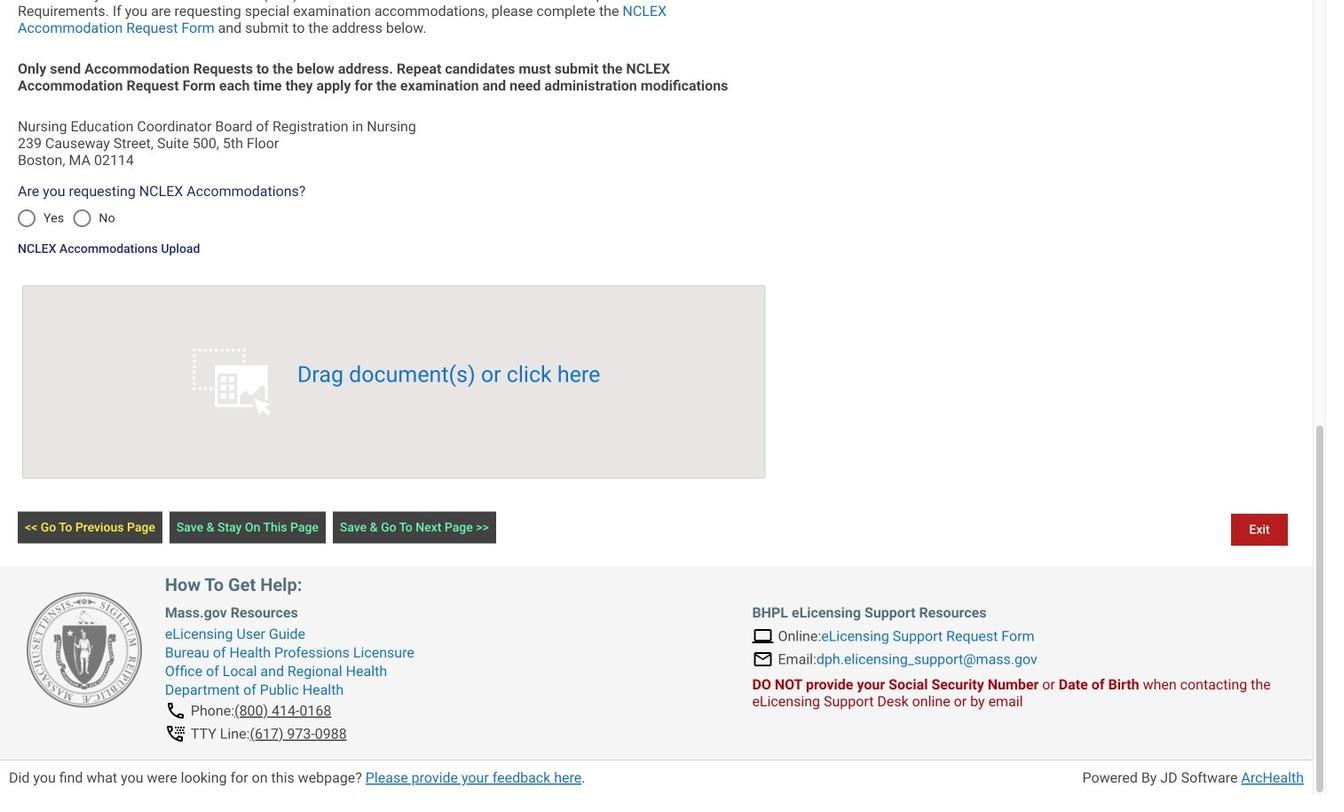Task type: vqa. For each thing, say whether or not it's contained in the screenshot.
option group
yes



Task type: locate. For each thing, give the bounding box(es) containing it.
massachusetts state seal image
[[27, 592, 142, 708]]

option group
[[8, 197, 124, 239]]



